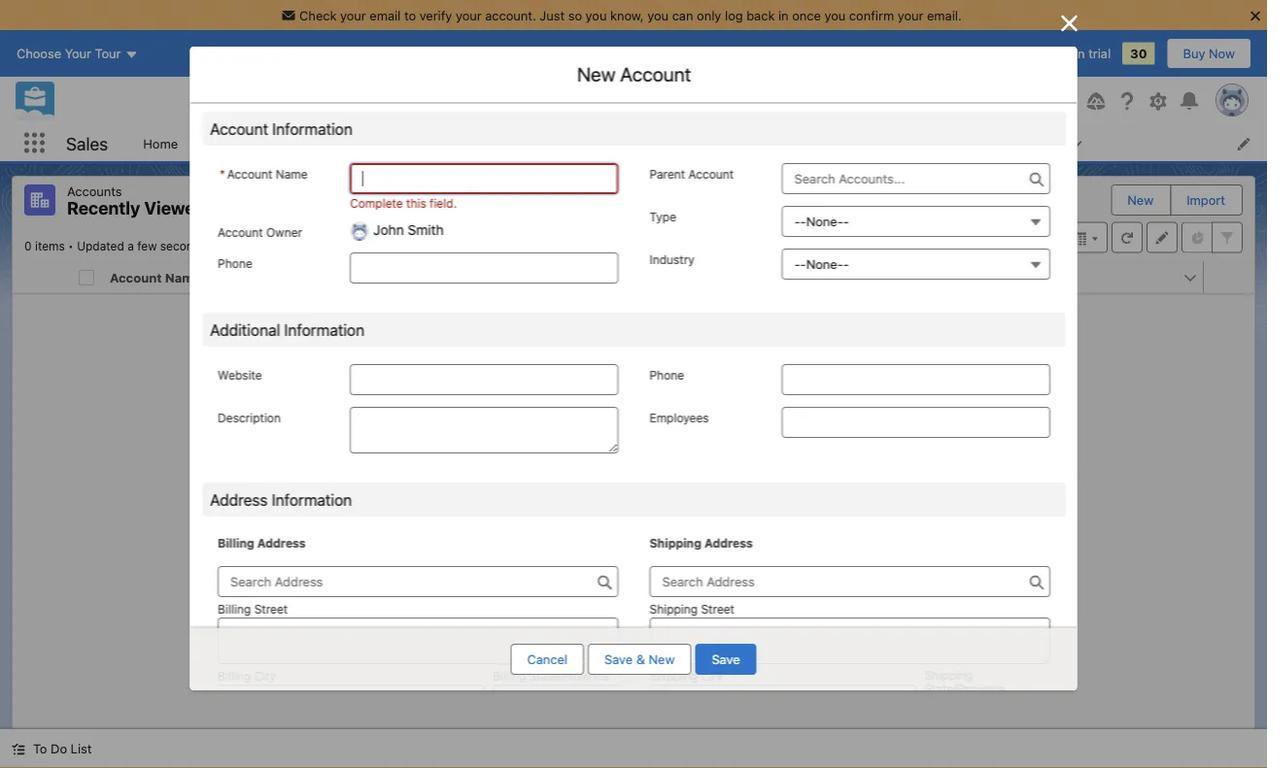 Task type: describe. For each thing, give the bounding box(es) containing it.
cancel button
[[511, 644, 584, 675]]

type
[[649, 210, 676, 224]]

2 your from the left
[[456, 8, 482, 22]]

account up ago
[[217, 225, 263, 239]]

viewed
[[581, 478, 622, 493]]

additional information
[[210, 321, 364, 339]]

trial
[[1089, 46, 1111, 61]]

just
[[540, 8, 565, 22]]

information for account information
[[272, 120, 352, 138]]

so
[[568, 8, 582, 22]]

* account name
[[219, 167, 307, 181]]

buy
[[1183, 46, 1206, 61]]

billing for billing state/province
[[492, 670, 526, 683]]

email.
[[927, 8, 962, 22]]

address for shipping
[[704, 536, 753, 550]]

account name button
[[102, 262, 448, 293]]

0
[[24, 240, 32, 253]]

quotes link
[[1004, 125, 1069, 161]]

dashboards list item
[[790, 125, 909, 161]]

account owner
[[217, 225, 302, 239]]

updated
[[77, 240, 124, 253]]

new for new account
[[577, 63, 615, 86]]

save for save & new
[[605, 653, 633, 667]]

account owner alias
[[845, 270, 975, 285]]

billing address
[[217, 536, 305, 550]]

industry
[[649, 253, 694, 266]]

ago
[[210, 240, 230, 253]]

list containing home
[[131, 125, 1267, 161]]

2 you from the left
[[648, 8, 669, 22]]

only
[[697, 8, 721, 22]]

recently viewed status
[[24, 240, 77, 253]]

30
[[1130, 46, 1147, 61]]

Shipping Street text field
[[649, 618, 1050, 665]]

complete this field. alert
[[350, 196, 618, 210]]

opportunities list item
[[478, 125, 608, 161]]

check your email to verify your account. just so you know, you can only log back in once you confirm your email.
[[299, 8, 962, 22]]

action image
[[1204, 262, 1255, 293]]

dashboards link
[[790, 125, 884, 161]]

billing city
[[217, 670, 276, 683]]

address information
[[210, 491, 352, 509]]

account up "*"
[[210, 120, 268, 138]]

•
[[68, 240, 74, 253]]

quotes list item
[[1004, 125, 1095, 161]]

account.
[[485, 8, 536, 22]]

state/province for billing
[[529, 670, 609, 683]]

now
[[1209, 46, 1235, 61]]

reports
[[921, 136, 967, 151]]

accounts recently viewed
[[67, 184, 206, 219]]

alias
[[944, 270, 975, 285]]

Type button
[[781, 206, 1050, 237]]

website
[[217, 368, 262, 382]]

billing for billing street
[[217, 603, 251, 616]]

account right parent on the top
[[688, 167, 733, 181]]

leave feedback
[[909, 46, 1004, 61]]

text default image
[[12, 743, 25, 757]]

accounts image
[[24, 185, 55, 216]]

leave
[[909, 46, 943, 61]]

reports link
[[909, 125, 978, 161]]

account right "*"
[[227, 167, 272, 181]]

billing state/province
[[492, 670, 609, 683]]

Industry button
[[781, 249, 1050, 280]]

check
[[299, 8, 337, 22]]

save & new
[[605, 653, 675, 667]]

opportunities link
[[478, 125, 582, 161]]

phone inside button
[[477, 270, 517, 285]]

list
[[71, 742, 92, 757]]

billing for billing address
[[217, 536, 254, 550]]

street for shipping street
[[701, 603, 734, 616]]

you haven't viewed any accounts recently.
[[509, 478, 758, 493]]

forecasts
[[721, 136, 778, 151]]

select list display image
[[1065, 222, 1108, 253]]

opportunities
[[490, 136, 571, 151]]

to
[[404, 8, 416, 22]]

to do list
[[33, 742, 92, 757]]

Parent Account text field
[[781, 163, 1050, 194]]

1 you from the left
[[586, 8, 607, 22]]

3 you from the left
[[825, 8, 846, 22]]

new account
[[577, 63, 691, 86]]

0 horizontal spatial in
[[778, 8, 789, 22]]

Search Address text field
[[649, 567, 1050, 598]]

once
[[792, 8, 821, 22]]

any
[[626, 478, 646, 493]]

email
[[370, 8, 401, 22]]

confirm
[[849, 8, 894, 22]]

import button
[[1171, 186, 1241, 215]]

accounts for accounts recently viewed
[[67, 184, 122, 198]]

shipping city
[[649, 670, 722, 683]]

new button
[[1112, 186, 1169, 215]]

accounts for accounts
[[285, 136, 340, 151]]

street for billing street
[[254, 603, 287, 616]]

few
[[137, 240, 157, 253]]

home
[[143, 136, 178, 151]]

Description text field
[[350, 407, 618, 454]]

inverse image
[[1058, 12, 1081, 35]]

to do list button
[[0, 730, 103, 769]]

import
[[1187, 193, 1225, 207]]

contacts link
[[377, 125, 453, 161]]

additional
[[210, 321, 280, 339]]

shipping for shipping city
[[649, 670, 697, 683]]

days left in trial
[[1020, 46, 1111, 61]]

account owner alias button
[[837, 262, 1183, 293]]

account name
[[110, 270, 201, 285]]

address up billing address
[[210, 491, 267, 509]]

buy now button
[[1167, 38, 1252, 69]]

dashboards
[[802, 136, 872, 151]]

new inside save & new button
[[649, 653, 675, 667]]

phone button
[[469, 262, 815, 293]]



Task type: vqa. For each thing, say whether or not it's contained in the screenshot.
the bottommost Created
no



Task type: locate. For each thing, give the bounding box(es) containing it.
employees
[[649, 411, 709, 425]]

description
[[217, 411, 280, 425]]

account down a
[[110, 270, 162, 285]]

1 horizontal spatial phone
[[477, 270, 517, 285]]

1 save from the left
[[605, 653, 633, 667]]

list view controls image
[[1018, 222, 1061, 253]]

new inside new button
[[1128, 193, 1154, 207]]

address for billing
[[257, 536, 305, 550]]

None text field
[[350, 163, 618, 194]]

1 horizontal spatial name
[[275, 167, 307, 181]]

1 horizontal spatial you
[[648, 8, 669, 22]]

1 street from the left
[[254, 603, 287, 616]]

0 horizontal spatial accounts
[[67, 184, 122, 198]]

1 horizontal spatial city
[[701, 670, 722, 683]]

shipping state/province
[[924, 669, 1004, 696]]

buy now
[[1183, 46, 1235, 61]]

complete this field.
[[350, 196, 456, 210]]

2 horizontal spatial phone
[[649, 368, 684, 382]]

2 vertical spatial new
[[649, 653, 675, 667]]

2 vertical spatial accounts
[[650, 478, 705, 493]]

city down shipping street
[[701, 670, 722, 683]]

parent
[[649, 167, 685, 181]]

name down accounts link
[[275, 167, 307, 181]]

account
[[620, 63, 691, 86], [210, 120, 268, 138], [227, 167, 272, 181], [688, 167, 733, 181], [217, 225, 263, 239], [110, 270, 162, 285], [845, 270, 897, 285]]

new up search... button at the top
[[577, 63, 615, 86]]

shipping for shipping street
[[649, 603, 697, 616]]

address down address information
[[257, 536, 305, 550]]

0 vertical spatial new
[[577, 63, 615, 86]]

account name element
[[102, 262, 481, 294]]

search... button
[[409, 86, 798, 117]]

seconds
[[160, 240, 206, 253]]

you right once
[[825, 8, 846, 22]]

none search field inside recently viewed|accounts|list view element
[[781, 222, 1015, 253]]

2 save from the left
[[712, 653, 740, 667]]

owner for account owner
[[266, 225, 302, 239]]

recently viewed|accounts|list view element
[[12, 176, 1256, 730]]

1 horizontal spatial in
[[1075, 46, 1085, 61]]

shipping for shipping state/province
[[924, 669, 972, 682]]

calendar
[[619, 136, 672, 151]]

to
[[33, 742, 47, 757]]

address down recently. at the bottom of the page
[[704, 536, 753, 550]]

phone for phone text field
[[649, 368, 684, 382]]

owner inside button
[[900, 270, 941, 285]]

cancel
[[527, 653, 568, 667]]

0 vertical spatial owner
[[266, 225, 302, 239]]

owner up account name button
[[266, 225, 302, 239]]

item number image
[[13, 262, 71, 293]]

recently.
[[708, 478, 758, 493]]

items
[[35, 240, 65, 253]]

&
[[636, 653, 645, 667]]

accounts list item
[[273, 125, 377, 161]]

city for billing city
[[254, 670, 276, 683]]

cell
[[71, 262, 102, 294]]

*
[[219, 167, 225, 181]]

0 horizontal spatial phone
[[217, 257, 252, 270]]

in
[[778, 8, 789, 22], [1075, 46, 1085, 61]]

0 vertical spatial in
[[778, 8, 789, 22]]

1 your from the left
[[340, 8, 366, 22]]

new left import button
[[1128, 193, 1154, 207]]

complete
[[350, 196, 402, 210]]

Employees text field
[[781, 407, 1050, 438]]

1 horizontal spatial street
[[701, 603, 734, 616]]

leads
[[201, 136, 236, 151]]

viewed
[[144, 198, 206, 219]]

1 vertical spatial name
[[165, 270, 201, 285]]

0 horizontal spatial state/province
[[529, 670, 609, 683]]

information up * account name
[[272, 120, 352, 138]]

0 vertical spatial none-
[[806, 214, 843, 229]]

a
[[128, 240, 134, 253]]

account down search recently viewed list view. search box
[[845, 270, 897, 285]]

accounts down sales
[[67, 184, 122, 198]]

0 items • updated a few seconds ago
[[24, 240, 230, 253]]

type --none--
[[649, 210, 849, 229]]

action element
[[1204, 262, 1255, 294]]

none-
[[806, 214, 843, 229], [806, 257, 843, 272]]

phone down ago
[[217, 257, 252, 270]]

accounts inside accounts recently viewed
[[67, 184, 122, 198]]

group
[[1001, 89, 1042, 113]]

shipping inside shipping state/province
[[924, 669, 972, 682]]

shipping for shipping address
[[649, 536, 701, 550]]

-
[[794, 214, 800, 229], [800, 214, 806, 229], [843, 214, 849, 229], [794, 257, 800, 272], [800, 257, 806, 272], [843, 257, 849, 272]]

information down account name element
[[284, 321, 364, 339]]

0 vertical spatial accounts
[[285, 136, 340, 151]]

quotes
[[1015, 136, 1058, 151]]

address
[[210, 491, 267, 509], [257, 536, 305, 550], [704, 536, 753, 550]]

Website text field
[[350, 364, 618, 396]]

0 horizontal spatial city
[[254, 670, 276, 683]]

Billing Street text field
[[217, 618, 618, 665]]

shipping address
[[649, 536, 753, 550]]

forecasts link
[[709, 125, 790, 161]]

contacts list item
[[377, 125, 478, 161]]

0 vertical spatial name
[[275, 167, 307, 181]]

billing for billing city
[[217, 670, 251, 683]]

haven't
[[534, 478, 577, 493]]

left
[[1052, 46, 1071, 61]]

leads list item
[[190, 125, 273, 161]]

phone
[[217, 257, 252, 270], [477, 270, 517, 285], [649, 368, 684, 382]]

phone up employees
[[649, 368, 684, 382]]

name down seconds
[[165, 270, 201, 285]]

this
[[406, 196, 426, 210]]

2 none- from the top
[[806, 257, 843, 272]]

accounts link
[[273, 125, 351, 161]]

new right & on the bottom right of page
[[649, 653, 675, 667]]

0 horizontal spatial you
[[586, 8, 607, 22]]

1 horizontal spatial accounts
[[285, 136, 340, 151]]

information for address information
[[271, 491, 352, 509]]

3 your from the left
[[898, 8, 924, 22]]

phone element
[[469, 262, 848, 294]]

0 horizontal spatial save
[[605, 653, 633, 667]]

1 none- from the top
[[806, 214, 843, 229]]

None search field
[[781, 222, 1015, 253]]

owner left alias
[[900, 270, 941, 285]]

1 horizontal spatial new
[[649, 653, 675, 667]]

your left email. on the right top of the page
[[898, 8, 924, 22]]

1 vertical spatial owner
[[900, 270, 941, 285]]

account inside account name button
[[110, 270, 162, 285]]

home link
[[131, 125, 190, 161]]

you left can
[[648, 8, 669, 22]]

in right left
[[1075, 46, 1085, 61]]

2 horizontal spatial accounts
[[650, 478, 705, 493]]

0 vertical spatial information
[[272, 120, 352, 138]]

you
[[509, 478, 531, 493]]

Search Recently Viewed list view. search field
[[781, 222, 1015, 253]]

new for new
[[1128, 193, 1154, 207]]

can
[[672, 8, 693, 22]]

accounts up * account name
[[285, 136, 340, 151]]

save
[[605, 653, 633, 667], [712, 653, 740, 667]]

city for shipping city
[[701, 670, 722, 683]]

Phone text field
[[781, 364, 1050, 396]]

recently
[[67, 198, 140, 219]]

back
[[747, 8, 775, 22]]

none- for type --none--
[[806, 214, 843, 229]]

save button
[[695, 644, 757, 675]]

log
[[725, 8, 743, 22]]

owner for account owner alias
[[900, 270, 941, 285]]

cell inside recently viewed|accounts|list view element
[[71, 262, 102, 294]]

save up 'shipping city'
[[712, 653, 740, 667]]

your left email
[[340, 8, 366, 22]]

none- inside 'type --none--'
[[806, 214, 843, 229]]

2 vertical spatial information
[[271, 491, 352, 509]]

none- down search recently viewed list view. search box
[[806, 257, 843, 272]]

none- for industry --none--
[[806, 257, 843, 272]]

accounts inside list item
[[285, 136, 340, 151]]

street
[[254, 603, 287, 616], [701, 603, 734, 616]]

state/province for shipping
[[924, 682, 1004, 696]]

2 horizontal spatial your
[[898, 8, 924, 22]]

2 street from the left
[[701, 603, 734, 616]]

information up billing address
[[271, 491, 352, 509]]

1 horizontal spatial owner
[[900, 270, 941, 285]]

state/province
[[529, 670, 609, 683], [924, 682, 1004, 696]]

name
[[275, 167, 307, 181], [165, 270, 201, 285]]

account information
[[210, 120, 352, 138]]

0 horizontal spatial new
[[577, 63, 615, 86]]

1 vertical spatial accounts
[[67, 184, 122, 198]]

1 vertical spatial in
[[1075, 46, 1085, 61]]

0 horizontal spatial owner
[[266, 225, 302, 239]]

days
[[1020, 46, 1049, 61]]

save for save
[[712, 653, 740, 667]]

name inside account name button
[[165, 270, 201, 285]]

save & new button
[[588, 644, 691, 675]]

Phone text field
[[350, 253, 618, 284]]

accounts right any
[[650, 478, 705, 493]]

calendar list item
[[608, 125, 709, 161]]

you right so
[[586, 8, 607, 22]]

information
[[272, 120, 352, 138], [284, 321, 364, 339], [271, 491, 352, 509]]

street down billing address
[[254, 603, 287, 616]]

feedback
[[947, 46, 1004, 61]]

account owner alias element
[[837, 262, 1216, 294]]

1 city from the left
[[254, 670, 276, 683]]

Search Address text field
[[217, 567, 618, 598]]

none- down dashboards
[[806, 214, 843, 229]]

0 horizontal spatial your
[[340, 8, 366, 22]]

none- inside 'industry --none--'
[[806, 257, 843, 272]]

leads link
[[190, 125, 248, 161]]

verify
[[420, 8, 452, 22]]

phone for phone text box
[[217, 257, 252, 270]]

do
[[51, 742, 67, 757]]

your right the verify on the left of the page
[[456, 8, 482, 22]]

2 city from the left
[[701, 670, 722, 683]]

reports list item
[[909, 125, 1004, 161]]

account inside the account owner alias button
[[845, 270, 897, 285]]

1 horizontal spatial state/province
[[924, 682, 1004, 696]]

in right back
[[778, 8, 789, 22]]

search...
[[447, 94, 499, 108]]

street up save button
[[701, 603, 734, 616]]

account up search... button at the top
[[620, 63, 691, 86]]

calendar link
[[608, 125, 684, 161]]

contacts
[[388, 136, 442, 151]]

0 horizontal spatial street
[[254, 603, 287, 616]]

billing
[[217, 536, 254, 550], [217, 603, 251, 616], [217, 670, 251, 683], [492, 670, 526, 683]]

save left & on the bottom right of page
[[605, 653, 633, 667]]

parent account
[[649, 167, 733, 181]]

2 horizontal spatial you
[[825, 8, 846, 22]]

information for additional information
[[284, 321, 364, 339]]

phone down complete this field. alert
[[477, 270, 517, 285]]

1 vertical spatial none-
[[806, 257, 843, 272]]

list
[[131, 125, 1267, 161]]

2 horizontal spatial new
[[1128, 193, 1154, 207]]

1 vertical spatial information
[[284, 321, 364, 339]]

sales
[[66, 133, 108, 154]]

item number element
[[13, 262, 71, 294]]

1 horizontal spatial save
[[712, 653, 740, 667]]

1 vertical spatial new
[[1128, 193, 1154, 207]]

city down "billing street"
[[254, 670, 276, 683]]

0 horizontal spatial name
[[165, 270, 201, 285]]

industry --none--
[[649, 253, 849, 272]]

1 horizontal spatial your
[[456, 8, 482, 22]]



